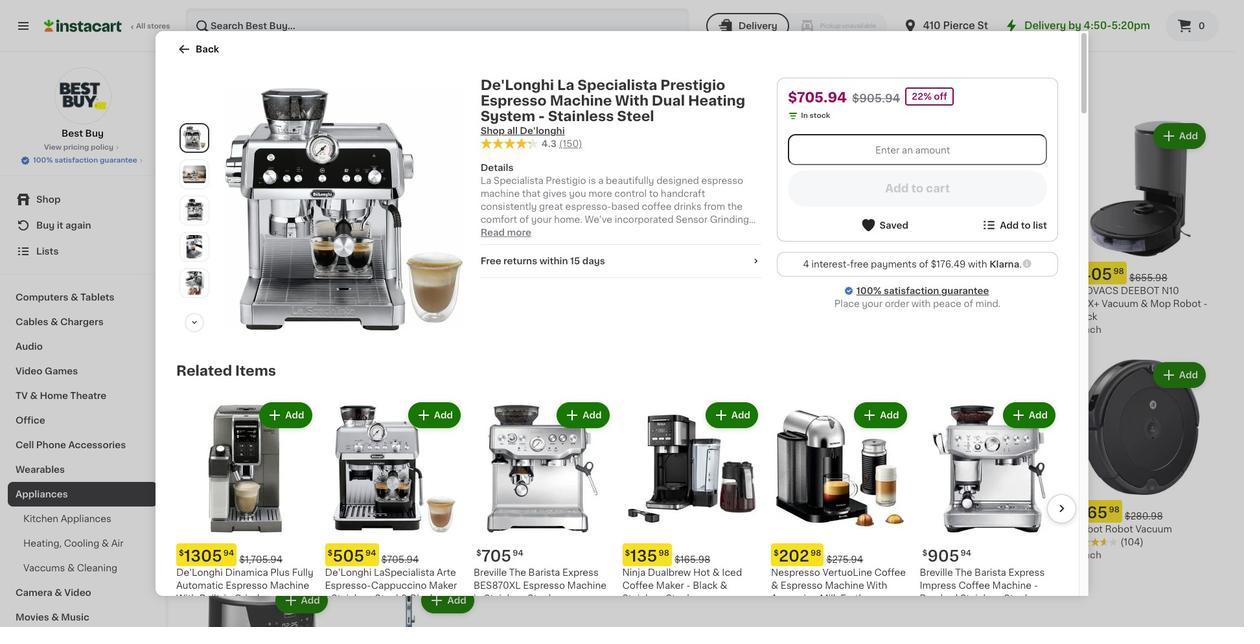 Task type: describe. For each thing, give the bounding box(es) containing it.
to
[[1022, 221, 1031, 230]]

tv & home theatre link
[[8, 384, 158, 408]]

robot inside ecovacs deebot n10 max+ vacuum & mop robot - black
[[1027, 9, 1055, 18]]

self- for irobot roomba combo j5+ self-emptying robot vacuum & mop - graphite
[[487, 9, 509, 18]]

add to list
[[1000, 221, 1048, 230]]

vacuum inside the "ecovacs deebot n10 max+ vacuum & mop robot - black 1 each"
[[1102, 299, 1139, 308]]

& inside irobot roomba combo i5+ self-emptying robot vacuum & mop - woven neutral 1 each
[[780, 551, 788, 560]]

$505.98 original price: $805.98 element
[[634, 262, 770, 284]]

in
[[802, 112, 808, 119]]

vertuo
[[976, 525, 1006, 534]]

insignia 8 ounce cleaning dusters button
[[194, 0, 331, 20]]

0 horizontal spatial maker
[[429, 581, 457, 590]]

more
[[507, 228, 532, 237]]

guarantee inside 100% satisfaction guarantee button
[[100, 157, 137, 164]]

insignia inside button
[[194, 0, 230, 5]]

$ 135 98 $165.98 ninja dualbrew hot & iced coffee maker - black & stainless steel
[[623, 549, 742, 603]]

product group containing 504
[[487, 120, 623, 336]]

- inside the dyson v15 detect extra cordless vacuum - yellow & nickel 1 each
[[569, 538, 573, 547]]

- inside the $ 1305 94 $1,705.94 de'longhi dinamica plus fully automatic espresso machine with built-in grinder - titanium
[[271, 594, 275, 603]]

0 vertical spatial smart
[[823, 22, 850, 31]]

1 vertical spatial buy
[[36, 221, 55, 230]]

machine inside nespresso vertuoline coffee & espresso machine with aeroccino milk frother
[[825, 581, 865, 590]]

505 for the leftmost $505.94 original price: $705.94 element
[[333, 549, 364, 564]]

scrubbing
[[634, 22, 681, 31]]

5:20pm
[[1112, 21, 1151, 30]]

8 inside product group
[[232, 286, 238, 295]]

de'longhi up peace
[[927, 286, 973, 295]]

$ 705 94 inside item carousel region
[[477, 549, 524, 564]]

$ for $605.98 original price: $805.98 element at the bottom of page
[[490, 507, 495, 514]]

135
[[630, 549, 658, 564]]

movies
[[16, 613, 49, 622]]

built-
[[199, 594, 224, 603]]

espresso- for the leftmost $505.94 original price: $705.94 element
[[325, 581, 371, 590]]

$504.99 original price: $804.99 element
[[487, 262, 623, 284]]

appliances link
[[8, 482, 158, 507]]

& inside tineco floor one s6 extreme pro 3 in 1 mop, vacuum & self cleaning smart floor washer with iloop smart sensor - black
[[887, 9, 894, 18]]

steel inside $ 135 98 $165.98 ninja dualbrew hot & iced coffee maker - black & stainless steel
[[666, 594, 690, 603]]

1 inside irobot roomba combo j5 robot vacuum & mop 1 each
[[194, 551, 198, 560]]

$ for $355.98 original price: $555.98 'element'
[[783, 507, 788, 514]]

detect for purple
[[693, 525, 725, 534]]

ascent inside vitamix a2500 ascent series blender in black
[[410, 525, 442, 534]]

theatre
[[70, 392, 107, 401]]

de'longhi inside the $ 1305 94 $1,705.94 de'longhi dinamica plus fully automatic espresso machine with built-in grinder - titanium
[[176, 568, 223, 577]]

music
[[61, 613, 89, 622]]

specialista for de'longhi la specialista prestigio espresso machine with dual heating system - stainless steel
[[403, 286, 453, 295]]

video games
[[16, 367, 78, 376]]

410
[[924, 21, 941, 30]]

barista for 905
[[975, 568, 1007, 577]]

1 horizontal spatial $505.94 original price: $705.94 element
[[927, 262, 1063, 284]]

94 inside the $ 1305 94 $1,705.94 de'longhi dinamica plus fully automatic espresso machine with built-in grinder - titanium
[[224, 549, 234, 557]]

machine inside the de'longhi la specialista prestigio espresso machine with dual heating system - stainless steel
[[428, 299, 467, 308]]

1 vertical spatial of
[[964, 300, 974, 309]]

woven
[[819, 551, 850, 560]]

& inside "link"
[[55, 589, 62, 598]]

505 for $505.94 original price: $555.94 element
[[349, 506, 380, 521]]

insignia 8 ounce cleaning dusters inside button
[[194, 0, 314, 18]]

insignia 8 ounce cleaning dusters inside product group
[[194, 286, 314, 308]]

best
[[62, 129, 83, 138]]

n10 for ecovacs deebot n10 max+ vacuum & mop robot - black 1 each
[[1162, 286, 1180, 295]]

mind.
[[976, 300, 1001, 309]]

irobot roomba combo j5+ self-emptying robot vacuum & mop - graphite button
[[487, 0, 623, 46]]

mop inside the "ecovacs deebot n10 max+ vacuum & mop robot - black 1 each"
[[1151, 299, 1172, 308]]

audio link
[[8, 335, 158, 359]]

j5+
[[597, 0, 614, 5]]

94 inside the $ 580 94
[[821, 267, 832, 275]]

94 up 'a2500'
[[381, 507, 392, 514]]

$ 202 98
[[774, 549, 822, 564]]

$ inside $ 905 94
[[923, 549, 928, 557]]

all
[[507, 126, 518, 135]]

de'longhi la specialista prestigio espresso machine with dual heating system - stainless steel
[[341, 286, 467, 334]]

(150) button
[[559, 138, 583, 151]]

2 dusters from the top
[[194, 299, 230, 308]]

cleaning inside tineco floor one s6 extreme pro 3 in 1 mop, vacuum & self cleaning smart floor washer with iloop smart sensor - black
[[780, 22, 821, 31]]

a2500
[[377, 525, 408, 534]]

$ for the $580.94 original price: $705.94 element at the top right of page
[[783, 267, 788, 275]]

satisfaction inside button
[[55, 157, 98, 164]]

product group containing 135
[[623, 400, 761, 628]]

ecovacs robotics cube pro robot vacuum & mop with scrubbing mop, mop lifting, auto-cleaning station, mapping, and obstacle avoidance - grey
[[634, 0, 768, 70]]

$ for the $405.98 original price: $655.98 element
[[1076, 267, 1081, 275]]

home
[[40, 392, 68, 401]]

vacuum down $280.98
[[1136, 525, 1173, 534]]

1 inside the "ecovacs deebot n10 max+ vacuum & mop robot - black 1 each"
[[1073, 325, 1077, 334]]

4 enlarge coffee & espresso machines de'longhi la specialista prestigio espresso machine with dual heating system - stainless steel unknown (opens in a new tab) image from the top
[[183, 271, 206, 295]]

de'longhi inside de'longhi la specialista prestigio espresso machine with dual heating system - stainless steel shop all de'longhi
[[481, 78, 554, 92]]

$705.94 $905.94
[[789, 91, 901, 104]]

$405.98 original price: $655.98 element
[[1073, 262, 1209, 284]]

0 vertical spatial $805.98
[[690, 273, 729, 282]]

irobot robot vacuum
[[1073, 525, 1173, 534]]

ounce for product group containing 580
[[831, 286, 861, 295]]

4 interest-free payments of $176.49 with klarna .
[[804, 260, 1022, 269]]

kitchen appliances
[[23, 515, 111, 524]]

de'longhi
[[520, 126, 565, 135]]

wearables link
[[8, 458, 158, 482]]

dyson for dyson v15 detect extra cordless vacuum - yellow & nickel 1 each
[[487, 525, 517, 534]]

series inside vitamix 64 ounce black stainless ascent 3500 series blender
[[885, 299, 914, 308]]

ecovacs deebot n10 max+ vacuum & mop robot - black 1 each
[[1073, 286, 1208, 334]]

breville for 905
[[920, 568, 953, 577]]

self
[[896, 9, 914, 18]]

roomba for 355
[[813, 525, 851, 534]]

$705.94 up in stock
[[789, 91, 847, 104]]

steel inside breville the barista express bes870xl espresso machine in stainless steel
[[528, 594, 551, 603]]

405
[[1081, 267, 1113, 282]]

with for nespresso vertuoline coffee & espresso machine with aeroccino milk frother
[[867, 581, 888, 590]]

stock
[[810, 112, 831, 119]]

nickel
[[487, 551, 516, 560]]

frother
[[841, 594, 874, 603]]

free returns within 15 days
[[481, 257, 605, 266]]

interest-
[[812, 260, 851, 269]]

$ 405 98
[[1076, 267, 1125, 282]]

94 left (928)
[[366, 549, 376, 557]]

coffee inside breville the barista express impress coffee machine - brushed stainless steel
[[959, 581, 991, 590]]

your
[[862, 300, 883, 309]]

product group containing 405
[[1073, 120, 1209, 336]]

dusters inside insignia 8 ounce cleaning dusters button
[[194, 9, 230, 18]]

$ inside $ 135 98 $165.98 ninja dualbrew hot & iced coffee maker - black & stainless steel
[[625, 549, 630, 557]]

titanium
[[176, 607, 216, 616]]

irobot roomba combo j5+ self-emptying robot vacuum & mop - graphite
[[487, 0, 622, 31]]

$ inside the $ 1305 94 $1,705.94 de'longhi dinamica plus fully automatic espresso machine with built-in grinder - titanium
[[179, 549, 184, 557]]

$ 165 98
[[1076, 506, 1120, 521]]

24
[[968, 507, 978, 514]]

computers
[[16, 293, 68, 302]]

black inside the "ecovacs deebot n10 max+ vacuum & mop robot - black 1 each"
[[1073, 312, 1098, 321]]

pro inside ecovacs robotics cube pro robot vacuum & mop with scrubbing mop, mop lifting, auto-cleaning station, mapping, and obstacle avoidance - grey
[[753, 0, 768, 5]]

mop inside ecovacs deebot n10 max+ vacuum & mop robot - black
[[1004, 9, 1025, 18]]

ecovacs inside the "ecovacs deebot n10 max+ vacuum & mop robot - black 1 each"
[[1073, 286, 1119, 295]]

vaccums & cleaning
[[23, 564, 117, 573]]

the for 705
[[509, 568, 526, 577]]

espresso inside nespresso vertuoline coffee & espresso machine with aeroccino milk frother
[[781, 581, 823, 590]]

98 for 355
[[820, 507, 831, 514]]

1 vertical spatial shop
[[36, 195, 61, 204]]

94 up the de'longhi la specialista prestigio espresso machine with dual heating system - stainless steel
[[380, 267, 391, 275]]

1 vertical spatial 100% satisfaction guarantee
[[857, 287, 990, 296]]

1 inside tineco floor one s6 extreme pro 3 in 1 mop, vacuum & self cleaning smart floor washer with iloop smart sensor - black
[[816, 9, 820, 18]]

$165.98
[[675, 555, 711, 564]]

extreme
[[875, 0, 913, 5]]

dual for de'longhi la specialista prestigio espresso machine with dual heating system - stainless steel
[[364, 312, 385, 321]]

1 inside the dyson v15 detect extra cordless vacuum - yellow & nickel 1 each
[[487, 564, 491, 573]]

barista for 705
[[529, 568, 560, 577]]

black inside ecovacs deebot n10 max+ vacuum & mop robot - black
[[927, 22, 952, 31]]

$ 355 98
[[783, 506, 831, 521]]

0 vertical spatial floor
[[813, 0, 836, 5]]

705 inside "$705.94 original price: $905.94" element
[[349, 267, 379, 282]]

machine inside de'longhi la specialista prestigio espresso machine with dual heating system - stainless steel shop all de'longhi
[[550, 94, 612, 108]]

$202.98 original price: $275.94 element
[[771, 544, 910, 566]]

1 vertical spatial 100%
[[857, 287, 882, 296]]

express for 905
[[1009, 568, 1045, 577]]

vacuum inside irobot roomba combo j5+ self-emptying robot vacuum & mop - graphite
[[585, 9, 622, 18]]

1 enlarge coffee & espresso machines de'longhi la specialista prestigio espresso machine with dual heating system - stainless steel unknown (opens in a new tab) image from the top
[[183, 162, 206, 186]]

cleaning inside product group
[[273, 286, 314, 295]]

cappuccino for the leftmost $505.94 original price: $705.94 element
[[371, 581, 427, 590]]

1 horizontal spatial floor
[[853, 22, 876, 31]]

coffee & espresso machines de'longhi la specialista prestigio espresso machine with dual heating system - stainless steel hero image
[[223, 88, 465, 330]]

wearables
[[16, 465, 65, 475]]

machine inside the $ 1305 94 $1,705.94 de'longhi dinamica plus fully automatic espresso machine with built-in grinder - titanium
[[270, 581, 309, 590]]

$705.94 inside the $580.94 original price: $705.94 element
[[837, 273, 874, 282]]

max+ for ecovacs deebot n10 max+ vacuum & mop robot - black 1 each
[[1073, 299, 1100, 308]]

stores
[[147, 23, 170, 30]]

chargers
[[60, 318, 104, 327]]

tineco floor one s6 extreme pro 3 in 1 mop, vacuum & self cleaning smart floor washer with iloop smart sensor - black
[[780, 0, 914, 57]]

details
[[481, 163, 514, 172]]

robot inside ecovacs robotics cube pro robot vacuum & mop with scrubbing mop, mop lifting, auto-cleaning station, mapping, and obstacle avoidance - grey
[[634, 9, 662, 18]]

deebot for ecovacs deebot n10 max+ vacuum & mop robot - black 1 each
[[1121, 286, 1160, 295]]

steel inside breville the barista express impress coffee machine - brushed stainless steel
[[1004, 594, 1028, 603]]

vacuum inside dyson gen5 detect cordless vacuum - purple
[[634, 538, 670, 547]]

98 for 135
[[659, 549, 670, 557]]

each inside the "ecovacs deebot n10 max+ vacuum & mop robot - black 1 each"
[[1079, 325, 1102, 334]]

94 inside $ 905 94
[[961, 549, 972, 557]]

& inside nespresso vertuoline coffee & espresso machine with aeroccino milk frother
[[771, 581, 779, 590]]

add to list button
[[982, 217, 1048, 233]]

& inside the "ecovacs deebot n10 max+ vacuum & mop robot - black 1 each"
[[1141, 299, 1149, 308]]

2 insignia from the top
[[194, 286, 230, 295]]

neutral
[[852, 551, 886, 560]]

black inside vitamix 64 ounce black stainless ascent 3500 series blender
[[863, 286, 888, 295]]

- inside the "ecovacs deebot n10 max+ vacuum & mop robot - black 1 each"
[[1204, 299, 1208, 308]]

dyson v15 detect extra cordless vacuum - yellow & nickel 1 each
[[487, 525, 614, 573]]

dual for de'longhi la specialista prestigio espresso machine with dual heating system - stainless steel shop all de'longhi
[[652, 94, 685, 108]]

stainless inside breville the barista express impress coffee machine - brushed stainless steel
[[961, 594, 1002, 603]]

- inside de'longhi la specialista prestigio espresso machine with dual heating system - stainless steel shop all de'longhi
[[539, 110, 545, 123]]

cables
[[16, 318, 48, 327]]

vertuoline
[[823, 568, 873, 577]]

maker inside $ 135 98 $165.98 ninja dualbrew hot & iced coffee maker - black & stainless steel
[[656, 581, 685, 590]]

plus
[[271, 568, 290, 577]]

in inside tineco floor one s6 extreme pro 3 in 1 mop, vacuum & self cleaning smart floor washer with iloop smart sensor - black
[[806, 9, 814, 18]]

stainless inside de'longhi la specialista prestigio espresso machine with dual heating system - stainless steel shop all de'longhi
[[548, 110, 614, 123]]

espresso inside de'longhi la specialista prestigio espresso machine with dual heating system - stainless steel shop all de'longhi
[[481, 94, 547, 108]]

list
[[1034, 221, 1048, 230]]

delivery button
[[706, 13, 790, 39]]

98 for 165
[[1110, 507, 1120, 514]]

1 horizontal spatial satisfaction
[[884, 287, 940, 296]]

cell phone accessories link
[[8, 433, 158, 458]]

1 horizontal spatial (22)
[[1121, 22, 1139, 31]]

mop inside irobot roomba combo i5+ self-emptying robot vacuum & mop - woven neutral 1 each
[[790, 551, 810, 560]]

1 horizontal spatial (150)
[[559, 140, 583, 149]]

& inside irobot roomba combo j5 robot vacuum & mop 1 each
[[264, 538, 271, 547]]

steel down mind.
[[977, 312, 1000, 321]]

delivery for delivery
[[739, 21, 778, 30]]

espresso inside de'longhi vertuo lattissima espresso machine - black black
[[927, 538, 969, 547]]

0 horizontal spatial video
[[16, 367, 42, 376]]

vacuum inside irobot roomba combo j5 robot vacuum & mop 1 each
[[225, 538, 262, 547]]

grinder
[[234, 594, 269, 603]]

station,
[[702, 35, 737, 44]]

iced
[[722, 568, 742, 577]]

buy it again link
[[8, 213, 158, 239]]

vaccums & cleaning link
[[8, 556, 158, 581]]

vacuum inside the dyson v15 detect extra cordless vacuum - yellow & nickel 1 each
[[530, 538, 567, 547]]

Enter an amount number field
[[789, 134, 1048, 165]]

the for 905
[[956, 568, 973, 577]]

dyson for dyson gen5 detect cordless vacuum - purple
[[634, 525, 664, 534]]

robot inside irobot roomba combo j5 robot vacuum & mop 1 each
[[194, 538, 223, 547]]

19
[[202, 267, 220, 282]]

camera & video
[[16, 589, 91, 598]]

roomba for 99
[[227, 525, 266, 534]]

deebot for ecovacs deebot n10 max+ vacuum & mop robot - black
[[975, 0, 1014, 5]]

0 vertical spatial de'longhi laspecialista arte espresso-cappuccino maker - stainless steel & black
[[927, 286, 1059, 321]]

0
[[1199, 21, 1206, 30]]

brushed
[[920, 594, 959, 603]]

0 vertical spatial buy
[[85, 129, 104, 138]]

mapping,
[[634, 48, 676, 57]]

94 right $176.49
[[967, 267, 978, 275]]

4.3 (150)
[[542, 140, 583, 149]]

robot inside the "ecovacs deebot n10 max+ vacuum & mop robot - black 1 each"
[[1174, 299, 1202, 308]]

de'longhi vertuo lattissima espresso machine - black black
[[927, 525, 1055, 560]]

0 horizontal spatial (22)
[[682, 551, 700, 560]]

arte for the rightmost $505.94 original price: $705.94 element
[[1038, 286, 1058, 295]]

item carousel region
[[176, 395, 1077, 628]]

99 for 19
[[221, 267, 232, 275]]

$ for $755.98 original price: $955.98 element
[[636, 507, 641, 514]]

100% inside button
[[33, 157, 53, 164]]

peace
[[934, 300, 962, 309]]

$ for $505.94 original price: $555.94 element
[[344, 507, 349, 514]]

product group containing 19
[[194, 120, 331, 310]]

355
[[788, 506, 819, 521]]

$ for $202.98 original price: $275.94 element at right bottom
[[774, 549, 779, 557]]

bes870xl
[[474, 581, 521, 590]]

place
[[835, 300, 860, 309]]

$ 505 94 for $505.94 original price: $555.94 element
[[344, 506, 392, 521]]

black inside $ 135 98 $165.98 ninja dualbrew hot & iced coffee maker - black & stainless steel
[[693, 581, 718, 590]]

cube
[[726, 0, 750, 5]]

movies & music
[[16, 613, 89, 622]]

with for de'longhi la specialista prestigio espresso machine with dual heating system - stainless steel
[[341, 312, 362, 321]]

blender inside vitamix a2500 ascent series blender in black
[[341, 538, 376, 547]]

0 horizontal spatial of
[[920, 260, 929, 269]]

1305
[[184, 549, 222, 564]]

& inside ecovacs deebot n10 max+ vacuum & mop robot - black
[[995, 9, 1002, 18]]

vitamix a2500 ascent series blender in black
[[341, 525, 473, 547]]

robot up the (104)
[[1106, 525, 1134, 534]]

detect for -
[[538, 525, 569, 534]]

0 vertical spatial appliances
[[16, 490, 68, 499]]

$380.24 original price: $504.99 element
[[927, 501, 1063, 523]]

$ for the leftmost $505.94 original price: $705.94 element
[[328, 549, 333, 557]]



Task type: vqa. For each thing, say whether or not it's contained in the screenshot.
Bakery link
no



Task type: locate. For each thing, give the bounding box(es) containing it.
guarantee down policy
[[100, 157, 137, 164]]

0 vertical spatial $ 705 94
[[344, 267, 391, 282]]

black inside vitamix a2500 ascent series blender in black
[[389, 538, 414, 547]]

$705.94 original price: $905.94 element
[[341, 262, 477, 284]]

lists link
[[8, 239, 158, 265]]

- inside irobot roomba combo i5+ self-emptying robot vacuum & mop - woven neutral 1 each
[[813, 551, 817, 560]]

nespresso
[[771, 568, 821, 577]]

1 horizontal spatial cordless
[[727, 525, 768, 534]]

1 detect from the left
[[538, 525, 569, 534]]

klarna
[[990, 260, 1020, 269]]

product group containing 580
[[780, 120, 916, 349]]

machine down yellow
[[568, 581, 607, 590]]

0 vertical spatial laspecialista
[[976, 286, 1036, 295]]

99 for 504
[[528, 267, 539, 275]]

0 horizontal spatial arte
[[437, 568, 456, 577]]

enlarge coffee & espresso machines de'longhi la specialista prestigio espresso machine with dual heating system - stainless steel hero (opens in a new tab) image
[[183, 126, 206, 149]]

robotics
[[682, 0, 723, 5]]

pro inside tineco floor one s6 extreme pro 3 in 1 mop, vacuum & self cleaning smart floor washer with iloop smart sensor - black
[[780, 9, 796, 18]]

1 horizontal spatial pro
[[780, 9, 796, 18]]

0 horizontal spatial $805.98
[[544, 512, 583, 522]]

express down lattissima
[[1009, 568, 1045, 577]]

view
[[44, 144, 62, 151]]

robot up delivery by 4:50-5:20pm link
[[1027, 9, 1055, 18]]

0 horizontal spatial deebot
[[975, 0, 1014, 5]]

guarantee up peace
[[942, 287, 990, 296]]

580
[[788, 267, 820, 282]]

black inside tineco floor one s6 extreme pro 3 in 1 mop, vacuum & self cleaning smart floor washer with iloop smart sensor - black
[[780, 48, 805, 57]]

prestigio down "$705.94 original price: $905.94" element
[[341, 299, 381, 308]]

4.3
[[542, 140, 557, 149]]

0 horizontal spatial prestigio
[[341, 299, 381, 308]]

2 detect from the left
[[693, 525, 725, 534]]

product group containing 1305
[[176, 400, 315, 618]]

max+ up 410
[[927, 9, 954, 18]]

all stores link
[[44, 8, 171, 44]]

vacuum inside ecovacs robotics cube pro robot vacuum & mop with scrubbing mop, mop lifting, auto-cleaning station, mapping, and obstacle avoidance - grey
[[664, 9, 701, 18]]

mop inside irobot roomba combo j5 robot vacuum & mop 1 each
[[273, 538, 294, 547]]

505 inside item carousel region
[[333, 549, 364, 564]]

0 horizontal spatial heating
[[387, 312, 423, 321]]

free
[[481, 257, 502, 266]]

la for de'longhi la specialista prestigio espresso machine with dual heating system - stainless steel shop all de'longhi
[[558, 78, 575, 92]]

1 insignia from the top
[[194, 0, 230, 5]]

1 vertical spatial cordless
[[487, 538, 528, 547]]

0 horizontal spatial coffee
[[623, 581, 654, 590]]

$755.98 original price: $955.98 element
[[634, 501, 770, 523]]

it
[[57, 221, 63, 230]]

3 enlarge coffee & espresso machines de'longhi la specialista prestigio espresso machine with dual heating system - stainless steel unknown (opens in a new tab) image from the top
[[183, 235, 206, 258]]

0 horizontal spatial roomba
[[227, 525, 266, 534]]

heating
[[688, 94, 746, 108], [387, 312, 423, 321]]

steel down the dyson v15 detect extra cordless vacuum - yellow & nickel 1 each
[[528, 594, 551, 603]]

cordless inside dyson gen5 detect cordless vacuum - purple
[[727, 525, 768, 534]]

combo down $555.98
[[854, 525, 888, 534]]

breville the barista express bes870xl espresso machine in stainless steel
[[474, 568, 607, 603]]

0 horizontal spatial $905.94
[[396, 273, 435, 282]]

0 horizontal spatial specialista
[[403, 286, 453, 295]]

dyson gen5 detect cordless vacuum - purple
[[634, 525, 768, 547]]

ascent
[[824, 299, 856, 308], [410, 525, 442, 534]]

$905.94 left 22%
[[853, 93, 901, 104]]

pro right cube
[[753, 0, 768, 5]]

0 horizontal spatial buy
[[36, 221, 55, 230]]

combo left j5+
[[561, 0, 595, 5]]

robot up scrubbing at right top
[[634, 9, 662, 18]]

ecovacs for ecovacs robotics cube pro robot vacuum & mop with scrubbing mop, mop lifting, auto-cleaning station, mapping, and obstacle avoidance - grey
[[634, 0, 680, 5]]

combo down $604.99
[[268, 525, 302, 534]]

emptying up the woven
[[802, 538, 846, 547]]

irobot inside irobot roomba combo j5 robot vacuum & mop 1 each
[[194, 525, 225, 534]]

maker
[[1031, 299, 1059, 308], [429, 581, 457, 590], [656, 581, 685, 590]]

1 vertical spatial arte
[[437, 568, 456, 577]]

cappuccino for the rightmost $505.94 original price: $705.94 element
[[973, 299, 1028, 308]]

1 horizontal spatial mop,
[[823, 9, 845, 18]]

read more button
[[481, 226, 532, 239]]

$ inside $ 19 99
[[197, 267, 202, 275]]

1 horizontal spatial delivery
[[1025, 21, 1067, 30]]

kitchen
[[23, 515, 58, 524]]

98 up v15 on the bottom left
[[528, 507, 539, 514]]

1 vertical spatial espresso-
[[325, 581, 371, 590]]

pierce
[[944, 21, 976, 30]]

1 horizontal spatial ascent
[[824, 299, 856, 308]]

delivery for delivery by 4:50-5:20pm
[[1025, 21, 1067, 30]]

1 vertical spatial vitamix
[[341, 525, 375, 534]]

cleaning
[[273, 0, 314, 5], [780, 22, 821, 31], [659, 35, 700, 44], [273, 286, 314, 295], [77, 564, 117, 573]]

best buy logo image
[[54, 67, 111, 124]]

1 horizontal spatial la
[[558, 78, 575, 92]]

$ 755 98
[[636, 506, 683, 521]]

of left mind.
[[964, 300, 974, 309]]

vacuum up the 135
[[634, 538, 670, 547]]

99 inside $ 19 99
[[221, 267, 232, 275]]

0 vertical spatial deebot
[[975, 0, 1014, 5]]

v15
[[519, 525, 535, 534]]

2 breville from the left
[[920, 568, 953, 577]]

None search field
[[185, 8, 690, 44]]

irobot
[[487, 0, 518, 5], [194, 525, 225, 534], [780, 525, 811, 534], [1073, 525, 1103, 534]]

buy up policy
[[85, 129, 104, 138]]

tv
[[16, 392, 28, 401]]

98 for 605
[[528, 507, 539, 514]]

1 vertical spatial deebot
[[1121, 286, 1160, 295]]

- inside de'longhi vertuo lattissima espresso machine - black black
[[1012, 538, 1017, 547]]

mop, down one
[[823, 9, 845, 18]]

0 vertical spatial shop
[[481, 126, 505, 135]]

1 horizontal spatial de'longhi laspecialista arte espresso-cappuccino maker - stainless steel & black
[[927, 286, 1059, 321]]

1 the from the left
[[509, 568, 526, 577]]

dual down avoidance
[[652, 94, 685, 108]]

heating inside the de'longhi la specialista prestigio espresso machine with dual heating system - stainless steel
[[387, 312, 423, 321]]

0 vertical spatial 100%
[[33, 157, 53, 164]]

pro left 3
[[780, 9, 796, 18]]

1 insignia 8 ounce cleaning dusters from the top
[[194, 0, 314, 18]]

coffee down neutral
[[875, 568, 906, 577]]

$705.94 down vitamix a2500 ascent series blender in black
[[382, 555, 419, 564]]

with left klarna
[[969, 260, 988, 269]]

98 for 755
[[672, 507, 683, 514]]

1 dusters from the top
[[194, 9, 230, 18]]

98 inside $ 355 98
[[820, 507, 831, 514]]

espresso inside the $ 1305 94 $1,705.94 de'longhi dinamica plus fully automatic espresso machine with built-in grinder - titanium
[[226, 581, 268, 590]]

irobot for irobot roomba combo j5 robot vacuum & mop 1 each
[[194, 525, 225, 534]]

de'longhi up all at the top
[[481, 78, 554, 92]]

(22) right 4:50-
[[1121, 22, 1139, 31]]

ounce inside button
[[240, 0, 271, 5]]

98 up the dualbrew
[[659, 549, 670, 557]]

202
[[779, 549, 810, 564]]

1 vertical spatial smart
[[831, 35, 859, 44]]

1 vertical spatial with
[[969, 260, 988, 269]]

ecovacs up scrubbing at right top
[[634, 0, 680, 5]]

ecovacs for ecovacs deebot n10 max+ vacuum & mop robot - black
[[927, 0, 973, 5]]

1 horizontal spatial buy
[[85, 129, 104, 138]]

lattissima
[[1008, 525, 1055, 534]]

policy
[[91, 144, 114, 151]]

3500
[[858, 299, 883, 308]]

1 vertical spatial satisfaction
[[884, 287, 940, 296]]

2 insignia 8 ounce cleaning dusters from the top
[[194, 286, 314, 308]]

98 for 202
[[811, 549, 822, 557]]

99 right 19
[[221, 267, 232, 275]]

system up all at the top
[[481, 110, 536, 123]]

0 horizontal spatial system
[[425, 312, 460, 321]]

vitamix down "580" on the top of the page
[[780, 286, 814, 295]]

machine down de'longhi vertuo lattissima espresso machine - black black
[[993, 581, 1032, 590]]

vacuum inside ecovacs deebot n10 max+ vacuum & mop robot - black
[[956, 9, 993, 18]]

self- for irobot roomba combo i5+ self-emptying robot vacuum & mop - woven neutral 1 each
[[780, 538, 802, 547]]

irobot for irobot roomba combo i5+ self-emptying robot vacuum & mop - woven neutral 1 each
[[780, 525, 811, 534]]

1 vertical spatial dusters
[[194, 299, 230, 308]]

1 breville from the left
[[474, 568, 507, 577]]

ninja
[[623, 568, 646, 577]]

dusters down 19
[[194, 299, 230, 308]]

accessories
[[68, 441, 126, 450]]

1 vertical spatial (22)
[[682, 551, 700, 560]]

heating inside de'longhi la specialista prestigio espresso machine with dual heating system - stainless steel shop all de'longhi
[[688, 94, 746, 108]]

1 horizontal spatial dual
[[652, 94, 685, 108]]

1 horizontal spatial vitamix
[[780, 286, 814, 295]]

roomba up graphite
[[520, 0, 559, 5]]

barista inside breville the barista express bes870xl espresso machine in stainless steel
[[529, 568, 560, 577]]

barista inside breville the barista express impress coffee machine - brushed stainless steel
[[975, 568, 1007, 577]]

1 horizontal spatial 705
[[482, 549, 512, 564]]

specialista for de'longhi la specialista prestigio espresso machine with dual heating system - stainless steel shop all de'longhi
[[578, 78, 658, 92]]

la up the de'longhi
[[558, 78, 575, 92]]

0 vertical spatial insignia
[[194, 0, 230, 5]]

165
[[1081, 506, 1108, 521]]

delivery down cube
[[739, 21, 778, 30]]

0 vertical spatial pro
[[753, 0, 768, 5]]

blender
[[780, 312, 816, 321], [341, 538, 376, 547]]

98 for 405
[[1114, 267, 1125, 275]]

1 horizontal spatial barista
[[975, 568, 1007, 577]]

n10 up delivery by 4:50-5:20pm link
[[1016, 0, 1033, 5]]

product group
[[194, 120, 331, 310], [341, 120, 477, 336], [487, 120, 623, 336], [780, 120, 916, 349], [927, 120, 1063, 336], [1073, 120, 1209, 336], [194, 360, 331, 562], [1073, 360, 1209, 562], [176, 400, 315, 618], [325, 400, 464, 618], [474, 400, 612, 618], [623, 400, 761, 628], [771, 400, 910, 628], [920, 400, 1059, 628], [194, 586, 331, 628], [341, 586, 477, 628]]

appliances up kitchen
[[16, 490, 68, 499]]

deebot inside the "ecovacs deebot n10 max+ vacuum & mop robot - black 1 each"
[[1121, 286, 1160, 295]]

prestigio for de'longhi la specialista prestigio espresso machine with dual heating system - stainless steel
[[341, 299, 381, 308]]

saved button
[[861, 217, 909, 233]]

dyson inside dyson gen5 detect cordless vacuum - purple
[[634, 525, 664, 534]]

in down 'a2500'
[[379, 538, 387, 547]]

0 horizontal spatial laspecialista
[[374, 568, 435, 577]]

99 inside the $ 504 99
[[528, 267, 539, 275]]

3
[[798, 9, 804, 18]]

(150) right 4.3
[[559, 140, 583, 149]]

system
[[481, 110, 536, 123], [425, 312, 460, 321]]

- inside ecovacs deebot n10 max+ vacuum & mop robot - black
[[1058, 9, 1062, 18]]

mop
[[713, 9, 733, 18], [1004, 9, 1025, 18], [497, 22, 518, 31], [708, 22, 729, 31], [1151, 299, 1172, 308], [273, 538, 294, 547], [790, 551, 810, 560]]

$955.98
[[688, 512, 726, 522]]

$ for $165.98 original price: $280.98 "element"
[[1076, 507, 1081, 514]]

self-
[[487, 9, 509, 18], [780, 538, 802, 547]]

combo inside irobot roomba combo j5+ self-emptying robot vacuum & mop - graphite
[[561, 0, 595, 5]]

express inside breville the barista express impress coffee machine - brushed stainless steel
[[1009, 568, 1045, 577]]

1 horizontal spatial n10
[[1162, 286, 1180, 295]]

extra
[[572, 525, 595, 534]]

$905.94 up the de'longhi la specialista prestigio espresso machine with dual heating system - stainless steel
[[396, 273, 435, 282]]

1 vertical spatial emptying
[[802, 538, 846, 547]]

$505.94 original price: $705.94 element down 'a2500'
[[325, 544, 464, 566]]

98 inside $ 405 98
[[1114, 267, 1125, 275]]

1 horizontal spatial system
[[481, 110, 536, 123]]

99 inside 304 99
[[235, 507, 246, 514]]

0 vertical spatial dusters
[[194, 9, 230, 18]]

- inside tineco floor one s6 extreme pro 3 in 1 mop, vacuum & self cleaning smart floor washer with iloop smart sensor - black
[[895, 35, 899, 44]]

each inside the dyson v15 detect extra cordless vacuum - yellow & nickel 1 each
[[493, 564, 516, 573]]

ascent down $555.94
[[410, 525, 442, 534]]

express for 705
[[563, 568, 599, 577]]

espresso inside the de'longhi la specialista prestigio espresso machine with dual heating system - stainless steel
[[384, 299, 426, 308]]

1 horizontal spatial the
[[956, 568, 973, 577]]

1 vertical spatial floor
[[853, 22, 876, 31]]

94 right the 1305 at the left bottom
[[224, 549, 234, 557]]

$165.98 original price: $280.98 element
[[1073, 501, 1209, 523]]

504
[[495, 267, 527, 282]]

1 vertical spatial guarantee
[[942, 287, 990, 296]]

1 horizontal spatial $805.98
[[690, 273, 729, 282]]

espresso down dinamica
[[226, 581, 268, 590]]

machine down vertuo
[[971, 538, 1010, 547]]

machine inside breville the barista express impress coffee machine - brushed stainless steel
[[993, 581, 1032, 590]]

blender down "580" on the top of the page
[[780, 312, 816, 321]]

machine up "(150)" button
[[550, 94, 612, 108]]

0 vertical spatial n10
[[1016, 0, 1033, 5]]

with up lifting,
[[736, 9, 755, 18]]

0 horizontal spatial cordless
[[487, 538, 528, 547]]

specialista down avoidance
[[578, 78, 658, 92]]

- inside ecovacs robotics cube pro robot vacuum & mop with scrubbing mop, mop lifting, auto-cleaning station, mapping, and obstacle avoidance - grey
[[684, 61, 688, 70]]

machine
[[550, 94, 612, 108], [428, 299, 467, 308], [971, 538, 1010, 547], [270, 581, 309, 590], [568, 581, 607, 590], [825, 581, 865, 590], [993, 581, 1032, 590]]

0 horizontal spatial la
[[390, 286, 401, 295]]

service type group
[[706, 13, 887, 39]]

15
[[571, 257, 580, 266]]

304
[[202, 506, 234, 521]]

n10 for ecovacs deebot n10 max+ vacuum & mop robot - black
[[1016, 0, 1033, 5]]

ecovacs deebot n10 max+ vacuum & mop robot - black button
[[927, 0, 1063, 46]]

$705.94
[[789, 91, 847, 104], [837, 273, 874, 282], [983, 273, 1021, 282], [382, 555, 419, 564]]

delivery left by
[[1025, 21, 1067, 30]]

$ 505 94 for the leftmost $505.94 original price: $705.94 element
[[328, 549, 376, 564]]

ounce for product group containing 19
[[240, 286, 271, 295]]

1 vertical spatial $505.94 original price: $705.94 element
[[325, 544, 464, 566]]

dyson down 755
[[634, 525, 664, 534]]

de'longhi laspecialista arte espresso-cappuccino maker - stainless steel & black inside item carousel region
[[325, 568, 457, 603]]

0 vertical spatial 8
[[232, 0, 238, 5]]

robot inside irobot roomba combo i5+ self-emptying robot vacuum & mop - woven neutral 1 each
[[848, 538, 876, 547]]

de'longhi right fully
[[325, 568, 372, 577]]

emptying for graphite
[[509, 9, 553, 18]]

heating down grey
[[688, 94, 746, 108]]

1 vertical spatial appliances
[[61, 515, 111, 524]]

with inside ecovacs robotics cube pro robot vacuum & mop with scrubbing mop, mop lifting, auto-cleaning station, mapping, and obstacle avoidance - grey
[[736, 9, 755, 18]]

best buy
[[62, 129, 104, 138]]

0 horizontal spatial $505.94 original price: $705.94 element
[[325, 544, 464, 566]]

laspecialista for the rightmost $505.94 original price: $705.94 element
[[976, 286, 1036, 295]]

smart up iloop
[[823, 22, 850, 31]]

0 horizontal spatial with
[[736, 9, 755, 18]]

0 vertical spatial vitamix
[[780, 286, 814, 295]]

machine inside de'longhi vertuo lattissima espresso machine - black black
[[971, 538, 1010, 547]]

insignia up back
[[194, 0, 230, 5]]

with inside the $ 1305 94 $1,705.94 de'longhi dinamica plus fully automatic espresso machine with built-in grinder - titanium
[[176, 594, 197, 603]]

prestigio
[[661, 78, 726, 92], [341, 299, 381, 308]]

1 8 from the top
[[232, 0, 238, 5]]

2 horizontal spatial maker
[[1031, 299, 1059, 308]]

games
[[45, 367, 78, 376]]

emptying for woven
[[802, 538, 846, 547]]

1 vertical spatial 705
[[482, 549, 512, 564]]

0 vertical spatial arte
[[1038, 286, 1058, 295]]

1 barista from the left
[[529, 568, 560, 577]]

breville up impress
[[920, 568, 953, 577]]

2 8 from the top
[[232, 286, 238, 295]]

enlarge coffee & espresso machines de'longhi la specialista prestigio espresso machine with dual heating system - stainless steel unknown (opens in a new tab) image
[[183, 162, 206, 186], [183, 199, 206, 222], [183, 235, 206, 258], [183, 271, 206, 295]]

graphite
[[526, 22, 566, 31]]

2 the from the left
[[956, 568, 973, 577]]

shop link
[[8, 187, 158, 213]]

phone
[[36, 441, 66, 450]]

video down audio
[[16, 367, 42, 376]]

espresso down "$705.94 original price: $905.94" element
[[384, 299, 426, 308]]

machine down "$705.94 original price: $905.94" element
[[428, 299, 467, 308]]

1 vertical spatial mop,
[[683, 22, 706, 31]]

express down yellow
[[563, 568, 599, 577]]

robot up the 1305 at the left bottom
[[194, 538, 223, 547]]

$ 580 94
[[783, 267, 832, 282]]

0 horizontal spatial the
[[509, 568, 526, 577]]

0 vertical spatial video
[[16, 367, 42, 376]]

breville
[[474, 568, 507, 577], [920, 568, 953, 577]]

$ for "$705.94 original price: $905.94" element
[[344, 267, 349, 275]]

irobot roomba combo i5+ self-emptying robot vacuum & mop - woven neutral 1 each
[[780, 525, 915, 573]]

avoidance
[[634, 61, 682, 70]]

0 vertical spatial system
[[481, 110, 536, 123]]

office
[[16, 416, 45, 425]]

1 horizontal spatial specialista
[[578, 78, 658, 92]]

la for de'longhi la specialista prestigio espresso machine with dual heating system - stainless steel
[[390, 286, 401, 295]]

94 down v15 on the bottom left
[[513, 549, 524, 557]]

coffee down ninja
[[623, 581, 654, 590]]

laspecialista for the leftmost $505.94 original price: $705.94 element
[[374, 568, 435, 577]]

max+ down 405
[[1073, 299, 1100, 308]]

mop, inside ecovacs robotics cube pro robot vacuum & mop with scrubbing mop, mop lifting, auto-cleaning station, mapping, and obstacle avoidance - grey
[[683, 22, 706, 31]]

98 right 355
[[820, 507, 831, 514]]

$ 905 94
[[923, 549, 972, 564]]

$ for the rightmost $505.94 original price: $705.94 element
[[929, 267, 934, 275]]

0 horizontal spatial dyson
[[487, 525, 517, 534]]

1 horizontal spatial cappuccino
[[973, 299, 1028, 308]]

505 for the rightmost $505.94 original price: $705.94 element
[[934, 267, 966, 282]]

dyson inside the dyson v15 detect extra cordless vacuum - yellow & nickel 1 each
[[487, 525, 517, 534]]

$705.94 down klarna
[[983, 273, 1021, 282]]

(104)
[[1121, 538, 1144, 547]]

1 horizontal spatial guarantee
[[942, 287, 990, 296]]

$905.94 inside $705.94 $905.94
[[853, 93, 901, 104]]

★★★★★
[[341, 9, 386, 18], [341, 9, 386, 18], [1073, 22, 1118, 31], [1073, 22, 1118, 31], [481, 138, 539, 150], [481, 138, 539, 150], [341, 325, 386, 334], [341, 325, 386, 334], [1073, 538, 1118, 547], [1073, 538, 1118, 547], [341, 551, 386, 560], [341, 551, 386, 560], [634, 551, 679, 560], [634, 551, 679, 560]]

insignia 8 ounce cleaning dusters down $ 19 99
[[194, 286, 314, 308]]

&
[[703, 9, 710, 18], [887, 9, 894, 18], [995, 9, 1002, 18], [487, 22, 495, 31], [71, 293, 78, 302], [1141, 299, 1149, 308], [1002, 312, 1010, 321], [51, 318, 58, 327], [30, 392, 38, 401], [264, 538, 271, 547], [607, 538, 614, 547], [102, 539, 109, 548], [780, 551, 788, 560], [67, 564, 75, 573], [713, 568, 720, 577], [720, 581, 728, 590], [771, 581, 779, 590], [55, 589, 62, 598], [401, 594, 408, 603], [51, 613, 59, 622]]

vacuum down s6
[[848, 9, 884, 18]]

1 horizontal spatial maker
[[656, 581, 685, 590]]

2 horizontal spatial with
[[969, 260, 988, 269]]

the inside breville the barista express bes870xl espresso machine in stainless steel
[[509, 568, 526, 577]]

robot down the $405.98 original price: $655.98 element
[[1174, 299, 1202, 308]]

system for de'longhi la specialista prestigio espresso machine with dual heating system - stainless steel
[[425, 312, 460, 321]]

smart right iloop
[[831, 35, 859, 44]]

de'longhi laspecialista arte espresso-cappuccino maker - stainless steel & black down klarna
[[927, 286, 1059, 321]]

vacuum inside irobot roomba combo i5+ self-emptying robot vacuum & mop - woven neutral 1 each
[[878, 538, 915, 547]]

read more
[[481, 228, 532, 237]]

robot up neutral
[[848, 538, 876, 547]]

- inside breville the barista express impress coffee machine - brushed stainless steel
[[1034, 581, 1039, 590]]

0 horizontal spatial blender
[[341, 538, 376, 547]]

combo for 355
[[854, 525, 888, 534]]

2 horizontal spatial roomba
[[813, 525, 851, 534]]

coffee inside nespresso vertuoline coffee & espresso machine with aeroccino milk frother
[[875, 568, 906, 577]]

$135.98 original price: $165.98 element
[[623, 544, 761, 566]]

espresso- inside item carousel region
[[325, 581, 371, 590]]

dyson
[[487, 525, 517, 534], [634, 525, 664, 534]]

irobot roomba combo j5 robot vacuum & mop 1 each
[[194, 525, 312, 560]]

$605.98 original price: $805.98 element
[[487, 501, 623, 523]]

2 dyson from the left
[[634, 525, 664, 534]]

breville inside breville the barista express bes870xl espresso machine in stainless steel
[[474, 568, 507, 577]]

0 horizontal spatial express
[[563, 568, 599, 577]]

$505.94 original price: $705.94 element
[[927, 262, 1063, 284], [325, 544, 464, 566]]

espresso- for the rightmost $505.94 original price: $705.94 element
[[927, 299, 973, 308]]

machine inside breville the barista express bes870xl espresso machine in stainless steel
[[568, 581, 607, 590]]

$355.98 original price: $555.98 element
[[780, 501, 916, 523]]

1 vertical spatial (150)
[[389, 325, 412, 334]]

computers & tablets
[[16, 293, 115, 302]]

vitamix inside vitamix a2500 ascent series blender in black
[[341, 525, 375, 534]]

1 vertical spatial prestigio
[[341, 299, 381, 308]]

0 vertical spatial la
[[558, 78, 575, 92]]

combo for 99
[[268, 525, 302, 534]]

0 horizontal spatial max+
[[927, 9, 954, 18]]

stainless inside the de'longhi la specialista prestigio espresso machine with dual heating system - stainless steel
[[341, 325, 382, 334]]

100% satisfaction guarantee button
[[20, 153, 145, 166]]

98 inside $ 605 98
[[528, 507, 539, 514]]

in down bes870xl
[[474, 594, 482, 603]]

1
[[816, 9, 820, 18], [341, 22, 345, 31], [1073, 35, 1077, 44], [1073, 325, 1077, 334], [194, 551, 198, 560], [1073, 551, 1077, 560], [487, 564, 491, 573], [634, 564, 638, 573], [780, 564, 784, 573]]

100% satisfaction guarantee inside button
[[33, 157, 137, 164]]

vacuum down j5+
[[585, 9, 622, 18]]

$705.94 down the free
[[837, 273, 874, 282]]

insignia down 19
[[194, 286, 230, 295]]

$304.99 original price: $604.99 element
[[194, 501, 331, 523]]

vitamix for 580
[[780, 286, 814, 295]]

$ 505 94 for the rightmost $505.94 original price: $705.94 element
[[929, 267, 978, 282]]

detect down $605.98 original price: $805.98 element at the bottom of page
[[538, 525, 569, 534]]

appliances
[[16, 490, 68, 499], [61, 515, 111, 524]]

max+ inside ecovacs deebot n10 max+ vacuum & mop robot - black
[[927, 9, 954, 18]]

floor left one
[[813, 0, 836, 5]]

product group containing 905
[[920, 400, 1059, 628]]

stainless inside breville the barista express bes870xl espresso machine in stainless steel
[[484, 594, 526, 603]]

free
[[851, 260, 869, 269]]

heating, cooling & air
[[23, 539, 124, 548]]

steel down de'longhi vertuo lattissima espresso machine - black black
[[1004, 594, 1028, 603]]

$505.94 original price: $555.94 element
[[341, 501, 477, 523]]

2 express from the left
[[1009, 568, 1045, 577]]

2 enlarge coffee & espresso machines de'longhi la specialista prestigio espresso machine with dual heating system - stainless steel unknown (opens in a new tab) image from the top
[[183, 199, 206, 222]]

$ inside $ 605 98
[[490, 507, 495, 514]]

combo inside irobot roomba combo j5 robot vacuum & mop 1 each
[[268, 525, 302, 534]]

- inside the de'longhi la specialista prestigio espresso machine with dual heating system - stainless steel
[[463, 312, 467, 321]]

n10 inside ecovacs deebot n10 max+ vacuum & mop robot - black
[[1016, 0, 1033, 5]]

1 express from the left
[[563, 568, 599, 577]]

vacuum down $ 405 98
[[1102, 299, 1139, 308]]

with for de'longhi la specialista prestigio espresso machine with dual heating system - stainless steel shop all de'longhi
[[615, 94, 649, 108]]

mop, down robotics
[[683, 22, 706, 31]]

1 horizontal spatial prestigio
[[661, 78, 726, 92]]

cooling
[[64, 539, 99, 548]]

& inside the dyson v15 detect extra cordless vacuum - yellow & nickel 1 each
[[607, 538, 614, 547]]

series inside vitamix a2500 ascent series blender in black
[[444, 525, 473, 534]]

vitamix for 505
[[341, 525, 375, 534]]

steel down (928)
[[375, 594, 398, 603]]

de'longhi inside de'longhi vertuo lattissima espresso machine - black black
[[927, 525, 973, 534]]

breville for 705
[[474, 568, 507, 577]]

insignia 8 ounce cleaning dusters
[[194, 0, 314, 18], [194, 286, 314, 308]]

shop inside de'longhi la specialista prestigio espresso machine with dual heating system - stainless steel shop all de'longhi
[[481, 126, 505, 135]]

1 horizontal spatial $ 705 94
[[477, 549, 524, 564]]

$905.94
[[853, 93, 901, 104], [396, 273, 435, 282]]

vacuum down robotics
[[664, 9, 701, 18]]

cordless inside the dyson v15 detect extra cordless vacuum - yellow & nickel 1 each
[[487, 538, 528, 547]]

410 pierce st
[[924, 21, 989, 30]]

$ inside the $ 580 94
[[783, 267, 788, 275]]

1 vertical spatial la
[[390, 286, 401, 295]]

98 inside $ 135 98 $165.98 ninja dualbrew hot & iced coffee maker - black & stainless steel
[[659, 549, 670, 557]]

2 vertical spatial with
[[912, 300, 931, 309]]

each inside irobot roomba combo i5+ self-emptying robot vacuum & mop - woven neutral 1 each
[[786, 564, 809, 573]]

instacart logo image
[[44, 18, 122, 34]]

0 horizontal spatial n10
[[1016, 0, 1033, 5]]

coffee inside $ 135 98 $165.98 ninja dualbrew hot & iced coffee maker - black & stainless steel
[[623, 581, 654, 590]]

laspecialista down (928)
[[374, 568, 435, 577]]

stainless inside $ 135 98 $165.98 ninja dualbrew hot & iced coffee maker - black & stainless steel
[[623, 594, 664, 603]]

arte for the leftmost $505.94 original price: $705.94 element
[[437, 568, 456, 577]]

64
[[816, 286, 828, 295]]

steel inside de'longhi la specialista prestigio espresso machine with dual heating system - stainless steel shop all de'longhi
[[617, 110, 655, 123]]

heating for de'longhi la specialista prestigio espresso machine with dual heating system - stainless steel shop all de'longhi
[[688, 94, 746, 108]]

max+ for ecovacs deebot n10 max+ vacuum & mop robot - black
[[927, 9, 954, 18]]

within
[[540, 257, 568, 266]]

heating for de'longhi la specialista prestigio espresso machine with dual heating system - stainless steel
[[387, 312, 423, 321]]

0 vertical spatial $505.94 original price: $705.94 element
[[927, 262, 1063, 284]]

camera
[[16, 589, 52, 598]]

0 horizontal spatial series
[[444, 525, 473, 534]]

maker right mind.
[[1031, 299, 1059, 308]]

99 down the 'free returns within 15 days'
[[528, 267, 539, 275]]

- inside $ 135 98 $165.98 ninja dualbrew hot & iced coffee maker - black & stainless steel
[[687, 581, 691, 590]]

100% down the view
[[33, 157, 53, 164]]

705 inside item carousel region
[[482, 549, 512, 564]]

705 up bes870xl
[[482, 549, 512, 564]]

detect inside dyson gen5 detect cordless vacuum - purple
[[693, 525, 725, 534]]

$ for $504.99 original price: $804.99 element
[[490, 267, 495, 275]]

irobot for irobot roomba combo j5+ self-emptying robot vacuum & mop - graphite
[[487, 0, 518, 5]]

(22) down purple
[[682, 551, 700, 560]]

(22)
[[1121, 22, 1139, 31], [682, 551, 700, 560]]

product group containing 304
[[194, 360, 331, 562]]

0 vertical spatial with
[[736, 9, 755, 18]]

sensor
[[861, 35, 893, 44]]

1 horizontal spatial coffee
[[875, 568, 906, 577]]

irobot for irobot robot vacuum
[[1073, 525, 1103, 534]]

ascent down 64 on the top of the page
[[824, 299, 856, 308]]

2 barista from the left
[[975, 568, 1007, 577]]

0 vertical spatial blender
[[780, 312, 816, 321]]

product group containing 202
[[771, 400, 910, 628]]

st
[[978, 21, 989, 30]]

$ 705 94 up bes870xl
[[477, 549, 524, 564]]

1 dyson from the left
[[487, 525, 517, 534]]

prestigio for de'longhi la specialista prestigio espresso machine with dual heating system - stainless steel shop all de'longhi
[[661, 78, 726, 92]]

details button
[[481, 161, 762, 174]]

1 horizontal spatial roomba
[[520, 0, 559, 5]]

de'longhi inside the de'longhi la specialista prestigio espresso machine with dual heating system - stainless steel
[[341, 286, 388, 295]]

0 vertical spatial $905.94
[[853, 93, 901, 104]]

- inside dyson gen5 detect cordless vacuum - purple
[[673, 538, 677, 547]]

n10
[[1016, 0, 1033, 5], [1162, 286, 1180, 295]]

4
[[804, 260, 810, 269]]

& inside ecovacs robotics cube pro robot vacuum & mop with scrubbing mop, mop lifting, auto-cleaning station, mapping, and obstacle avoidance - grey
[[703, 9, 710, 18]]

system for de'longhi la specialista prestigio espresso machine with dual heating system - stainless steel shop all de'longhi
[[481, 110, 536, 123]]

1 vertical spatial blender
[[341, 538, 376, 547]]

arte
[[1038, 286, 1058, 295], [437, 568, 456, 577]]

deebot up st
[[975, 0, 1014, 5]]

ecovacs down 405
[[1073, 286, 1119, 295]]

0 horizontal spatial 705
[[349, 267, 379, 282]]

$1,305.94 original price: $1,705.94 element
[[176, 544, 315, 566]]

saved
[[880, 221, 909, 230]]

machine down 'vertuoline'
[[825, 581, 865, 590]]

$580.94 original price: $705.94 element
[[780, 262, 916, 284]]

delivery
[[1025, 21, 1067, 30], [739, 21, 778, 30]]

de'longhi
[[481, 78, 554, 92], [341, 286, 388, 295], [927, 286, 973, 295], [927, 525, 973, 534], [176, 568, 223, 577], [325, 568, 372, 577]]

cables & chargers
[[16, 318, 104, 327]]

product group containing 165
[[1073, 360, 1209, 562]]

$ 505 94 up 'a2500'
[[344, 506, 392, 521]]

$
[[197, 267, 202, 275], [344, 267, 349, 275], [490, 267, 495, 275], [783, 267, 788, 275], [929, 267, 934, 275], [1076, 267, 1081, 275], [344, 507, 349, 514], [490, 507, 495, 514], [636, 507, 641, 514], [783, 507, 788, 514], [1076, 507, 1081, 514], [179, 549, 184, 557], [328, 549, 333, 557], [477, 549, 482, 557], [625, 549, 630, 557], [774, 549, 779, 557], [923, 549, 928, 557]]

1 horizontal spatial detect
[[693, 525, 725, 534]]



